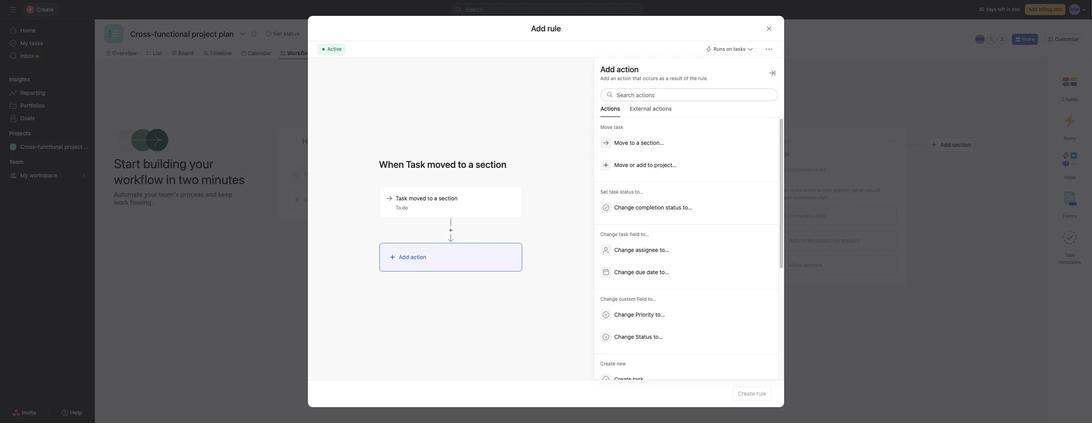 Task type: locate. For each thing, give the bounding box(es) containing it.
0 horizontal spatial set
[[465, 212, 474, 219]]

0 vertical spatial set
[[601, 189, 608, 195]]

action inside add action add an action that occurs as a result of the rule.
[[618, 75, 632, 81]]

1 vertical spatial set
[[465, 212, 474, 219]]

assignee inside set assignee button
[[475, 212, 498, 219]]

1 vertical spatial status
[[666, 204, 682, 211]]

when down move or add to project…
[[614, 187, 627, 193]]

0 vertical spatial section
[[953, 141, 972, 148]]

0 horizontal spatial incomplete
[[464, 167, 489, 173]]

task
[[614, 124, 624, 130], [610, 189, 619, 195], [816, 212, 827, 219], [619, 232, 629, 237], [633, 376, 644, 383]]

share button
[[1013, 34, 1039, 45]]

happen down 3
[[452, 195, 469, 201]]

collaborators
[[639, 212, 673, 219], [477, 237, 511, 244]]

1 horizontal spatial this
[[662, 187, 670, 193]]

to inside popup button
[[648, 162, 653, 168]]

1 happen from the left
[[452, 195, 469, 201]]

search button
[[452, 3, 643, 16]]

change for change custom field to…
[[601, 296, 618, 302]]

2 horizontal spatial section,
[[833, 187, 852, 193]]

0 incomplete tasks down done on the right top of page
[[784, 167, 826, 173]]

automatically? up complete task
[[794, 195, 828, 201]]

0 horizontal spatial action
[[411, 254, 427, 260]]

assignee inside change assignee to… popup button
[[636, 247, 659, 253]]

section inside button
[[953, 141, 972, 148]]

2 horizontal spatial happen
[[776, 195, 793, 201]]

0 incomplete tasks down move to a section…
[[622, 167, 664, 173]]

search list box
[[452, 3, 643, 16]]

2 when from the left
[[614, 187, 627, 193]]

2 section, from the left
[[671, 187, 690, 193]]

happen up complete
[[776, 195, 793, 201]]

0 down done on the right top of page
[[784, 167, 787, 173]]

a up change assignee to…
[[639, 237, 642, 244]]

when down done on the right top of page
[[776, 187, 789, 193]]

1 vertical spatial assignee
[[636, 247, 659, 253]]

status inside change completion status to… popup button
[[666, 204, 682, 211]]

when tasks move to this section, what should happen automatically? up change completion status to…
[[614, 187, 719, 201]]

add action add an action that occurs as a result of the rule.
[[601, 65, 709, 81]]

set for set task status to…
[[601, 189, 608, 195]]

happen up change completion status to…
[[614, 195, 631, 201]]

0 vertical spatial move
[[601, 124, 613, 130]]

0 horizontal spatial assignee
[[475, 212, 498, 219]]

1 horizontal spatial add collaborators button
[[612, 206, 735, 226]]

happen for add to an additional project
[[776, 195, 793, 201]]

projects button
[[0, 129, 31, 137]]

workflow link
[[281, 49, 312, 58]]

incomplete
[[464, 167, 489, 173], [626, 167, 651, 173], [788, 167, 813, 173]]

to
[[630, 139, 635, 146], [648, 162, 653, 168], [494, 187, 498, 193], [656, 187, 660, 193], [818, 187, 822, 193], [428, 195, 433, 202], [801, 237, 806, 244], [477, 262, 482, 268]]

section, up set assignee button
[[509, 187, 528, 193]]

building
[[143, 156, 187, 171]]

add to an additional project
[[789, 237, 860, 244], [465, 262, 536, 268]]

0 horizontal spatial section
[[612, 138, 630, 144]]

assignee down add a comment
[[636, 247, 659, 253]]

0 vertical spatial in
[[1007, 6, 1011, 12]]

task for create
[[633, 376, 644, 383]]

0 horizontal spatial in
[[166, 172, 176, 187]]

move down actions
[[601, 124, 613, 130]]

automatically?
[[470, 195, 504, 201], [632, 195, 666, 201], [794, 195, 828, 201]]

tasks down 3 incomplete tasks
[[466, 187, 479, 193]]

1 vertical spatial collaborators
[[477, 237, 511, 244]]

2 incomplete from the left
[[626, 167, 651, 173]]

workflow
[[114, 172, 163, 187]]

1 horizontal spatial section
[[774, 138, 792, 144]]

30
[[979, 6, 985, 12]]

0 vertical spatial add to an additional project button
[[774, 231, 897, 251]]

to… right date
[[660, 269, 670, 276]]

3 section, from the left
[[833, 187, 852, 193]]

what up change completion status to… popup button
[[691, 187, 702, 193]]

in
[[1007, 6, 1011, 12], [166, 172, 176, 187]]

1 vertical spatial add to an additional project button
[[450, 255, 573, 275]]

0 horizontal spatial project
[[64, 143, 82, 150]]

1 horizontal spatial your
[[190, 156, 213, 171]]

2 vertical spatial create
[[739, 390, 756, 397]]

30 days left in trial
[[979, 6, 1021, 12]]

when tasks move to this section, what should happen automatically? for add collaborators
[[452, 187, 557, 201]]

move for move or add to project…
[[615, 162, 629, 168]]

0 vertical spatial task
[[396, 195, 408, 202]]

this for a
[[662, 187, 670, 193]]

2 horizontal spatial move
[[804, 187, 816, 193]]

in right left
[[1007, 6, 1011, 12]]

change left custom
[[601, 296, 618, 302]]

my up inbox
[[20, 40, 28, 46]]

move up completion
[[642, 187, 654, 193]]

when tasks move to this section, what should happen automatically?
[[452, 187, 557, 201], [614, 187, 719, 201], [776, 187, 881, 201]]

0 vertical spatial project
[[64, 143, 82, 150]]

automatically? for collaborators
[[470, 195, 504, 201]]

1 vertical spatial move
[[615, 139, 629, 146]]

incomplete down move to a section…
[[626, 167, 651, 173]]

rule menu tabs tab list
[[594, 104, 785, 118]]

section
[[953, 141, 972, 148], [439, 195, 458, 202]]

change
[[615, 204, 635, 211], [601, 232, 618, 237], [615, 247, 635, 253], [615, 269, 635, 276], [601, 296, 618, 302], [615, 311, 635, 318], [615, 334, 635, 340]]

task inside task templates
[[1066, 252, 1076, 258]]

add inside add action add an action that occurs as a result of the rule.
[[601, 75, 610, 81]]

tasks right 3
[[490, 167, 502, 173]]

status
[[636, 334, 652, 340]]

active
[[328, 46, 342, 52]]

change down custom
[[615, 311, 635, 318]]

2 horizontal spatial this
[[824, 187, 832, 193]]

3 when from the left
[[776, 187, 789, 193]]

list
[[153, 50, 162, 56]]

1 horizontal spatial move
[[642, 187, 654, 193]]

task inside button
[[816, 212, 827, 219]]

2 horizontal spatial incomplete
[[788, 167, 813, 173]]

2 automatically? from the left
[[632, 195, 666, 201]]

status down or
[[620, 189, 634, 195]]

calendar
[[248, 50, 271, 56]]

tasks down home
[[30, 40, 43, 46]]

1 horizontal spatial when
[[614, 187, 627, 193]]

0 vertical spatial your
[[190, 156, 213, 171]]

1 horizontal spatial additional
[[816, 237, 841, 244]]

1 horizontal spatial add to an additional project
[[789, 237, 860, 244]]

2 my from the top
[[20, 172, 28, 179]]

what for add a comment
[[691, 187, 702, 193]]

3 what from the left
[[853, 187, 864, 193]]

teams element
[[0, 155, 95, 183]]

0 vertical spatial additional
[[816, 237, 841, 244]]

1 vertical spatial project
[[842, 237, 860, 244]]

1 should from the left
[[542, 187, 557, 193]]

2 section from the left
[[774, 138, 792, 144]]

1 what from the left
[[529, 187, 540, 193]]

move down 3 incomplete tasks
[[480, 187, 492, 193]]

section, up change completion status to… popup button
[[671, 187, 690, 193]]

collaborators down change completion status to…
[[639, 212, 673, 219]]

0 vertical spatial action
[[618, 75, 632, 81]]

1 horizontal spatial an
[[611, 75, 617, 81]]

in up team's
[[166, 172, 176, 187]]

board link
[[172, 49, 194, 58]]

0 horizontal spatial automatically?
[[470, 195, 504, 201]]

add billing info button
[[1026, 4, 1066, 15]]

1 horizontal spatial section,
[[671, 187, 690, 193]]

cross-functional project plan link
[[4, 141, 95, 153]]

change priority to…
[[615, 311, 665, 318]]

create inside button
[[739, 390, 756, 397]]

process
[[181, 191, 204, 198]]

1 section from the left
[[612, 138, 630, 144]]

set inside button
[[465, 212, 474, 219]]

move inside popup button
[[615, 162, 629, 168]]

0 vertical spatial add collaborators
[[627, 212, 673, 219]]

create left the new
[[601, 361, 616, 367]]

move for move to a section…
[[615, 139, 629, 146]]

reporting
[[20, 89, 45, 96]]

1 horizontal spatial should
[[704, 187, 719, 193]]

task up templates
[[1066, 252, 1076, 258]]

change up change assignee to…
[[601, 232, 618, 237]]

section for add a comment
[[612, 138, 630, 144]]

create task button
[[596, 369, 777, 390]]

1 vertical spatial task
[[1066, 252, 1076, 258]]

tasks right 'on'
[[734, 46, 746, 52]]

team
[[9, 158, 23, 165]]

due
[[636, 269, 646, 276]]

2 this from the left
[[662, 187, 670, 193]]

task for task templates
[[1066, 252, 1076, 258]]

2 vertical spatial project
[[518, 262, 536, 268]]

1 horizontal spatial assignee
[[636, 247, 659, 253]]

collaborators down set assignee
[[477, 237, 511, 244]]

a left section…
[[637, 139, 640, 146]]

2 move from the left
[[642, 187, 654, 193]]

1 vertical spatial field
[[637, 296, 647, 302]]

an inside add action add an action that occurs as a result of the rule.
[[611, 75, 617, 81]]

0 horizontal spatial 0
[[622, 167, 625, 173]]

work flowing.
[[114, 199, 153, 206]]

0 horizontal spatial what
[[529, 187, 540, 193]]

0 horizontal spatial should
[[542, 187, 557, 193]]

3 happen from the left
[[776, 195, 793, 201]]

None text field
[[128, 27, 236, 41]]

1 my from the top
[[20, 40, 28, 46]]

rule.
[[699, 75, 709, 81]]

0 horizontal spatial add to an additional project button
[[450, 255, 573, 275]]

status for completion
[[666, 204, 682, 211]]

add section button
[[926, 138, 977, 152]]

add collaborators down completion
[[627, 212, 673, 219]]

a right as
[[666, 75, 669, 81]]

my down team
[[20, 172, 28, 179]]

incomplete right 3
[[464, 167, 489, 173]]

field for assignee
[[630, 232, 640, 237]]

to…
[[636, 189, 644, 195], [683, 204, 693, 211], [641, 232, 650, 237], [660, 247, 670, 253], [660, 269, 670, 276], [648, 296, 657, 302], [656, 311, 665, 318], [654, 334, 663, 340]]

to do
[[396, 205, 408, 211]]

1 horizontal spatial when tasks move to this section, what should happen automatically?
[[614, 187, 719, 201]]

1 horizontal spatial action
[[618, 75, 632, 81]]

what up 'complete task' button at the right of the page
[[853, 187, 864, 193]]

assignee
[[475, 212, 498, 219], [636, 247, 659, 253]]

add to starred image
[[251, 31, 257, 37]]

1 when tasks move to this section, what should happen automatically? from the left
[[452, 187, 557, 201]]

2 vertical spatial move
[[615, 162, 629, 168]]

my for my tasks
[[20, 40, 28, 46]]

my tasks link
[[4, 37, 90, 50]]

section down move task
[[612, 138, 630, 144]]

task for move
[[614, 124, 624, 130]]

projects
[[9, 130, 31, 137]]

section,
[[509, 187, 528, 193], [671, 187, 690, 193], [833, 187, 852, 193]]

when
[[452, 187, 465, 193], [614, 187, 627, 193], [776, 187, 789, 193]]

0 horizontal spatial section
[[439, 195, 458, 202]]

set assignee
[[465, 212, 498, 219]]

add inside button
[[627, 237, 638, 244]]

status right completion
[[666, 204, 682, 211]]

down arrow image
[[448, 218, 454, 242]]

info
[[1054, 6, 1063, 12]]

tasks
[[30, 40, 43, 46], [734, 46, 746, 52], [490, 167, 502, 173], [652, 167, 664, 173], [814, 167, 826, 173], [466, 187, 479, 193], [628, 187, 641, 193], [790, 187, 803, 193]]

should
[[542, 187, 557, 193], [704, 187, 719, 193], [866, 187, 881, 193]]

your up two minutes
[[190, 156, 213, 171]]

complete task button
[[774, 206, 897, 226]]

1 horizontal spatial 0 incomplete tasks
[[784, 167, 826, 173]]

priority
[[636, 311, 654, 318]]

add collaborators button
[[612, 206, 735, 226], [450, 231, 573, 251]]

my inside the teams element
[[20, 172, 28, 179]]

0 left or
[[622, 167, 625, 173]]

2 horizontal spatial what
[[853, 187, 864, 193]]

1 vertical spatial create
[[615, 376, 632, 383]]

automatically? up set assignee
[[470, 195, 504, 201]]

1 horizontal spatial section
[[953, 141, 972, 148]]

0 vertical spatial an
[[611, 75, 617, 81]]

2 vertical spatial an
[[484, 262, 490, 268]]

add collaborators down set assignee
[[465, 237, 511, 244]]

move inside popup button
[[615, 139, 629, 146]]

3
[[460, 167, 463, 173]]

assignee for change
[[636, 247, 659, 253]]

3 automatically? from the left
[[794, 195, 828, 201]]

move or add to project… button
[[596, 155, 777, 176]]

my inside global element
[[20, 40, 28, 46]]

assignee right down arrow image
[[475, 212, 498, 219]]

2 happen from the left
[[614, 195, 631, 201]]

1 section, from the left
[[509, 187, 528, 193]]

this up set assignee button
[[500, 187, 508, 193]]

to… up completion
[[636, 189, 644, 195]]

0 vertical spatial my
[[20, 40, 28, 46]]

move left or
[[615, 162, 629, 168]]

0 horizontal spatial add collaborators button
[[450, 231, 573, 251]]

this for to
[[824, 187, 832, 193]]

add collaborators button up add a comment button
[[612, 206, 735, 226]]

change for change completion status to…
[[615, 204, 635, 211]]

change left the status
[[615, 334, 635, 340]]

2 horizontal spatial project
[[842, 237, 860, 244]]

2 horizontal spatial should
[[866, 187, 881, 193]]

move up complete task
[[804, 187, 816, 193]]

runs
[[714, 46, 726, 52]]

tasks up completion
[[628, 187, 641, 193]]

when tasks move to this section, what should happen automatically? up set assignee button
[[452, 187, 557, 201]]

active button
[[318, 44, 346, 55]]

create inside popup button
[[615, 376, 632, 383]]

set
[[601, 189, 608, 195], [465, 212, 474, 219]]

2 0 incomplete tasks from the left
[[784, 167, 826, 173]]

0 horizontal spatial status
[[620, 189, 634, 195]]

0 vertical spatial status
[[620, 189, 634, 195]]

change down set task status to…
[[615, 204, 635, 211]]

when down 3
[[452, 187, 465, 193]]

cross-
[[20, 143, 37, 150]]

what up set assignee button
[[529, 187, 540, 193]]

add another trigger image
[[449, 228, 454, 233]]

start building your workflow in two minutes automate your team's process and keep work flowing.
[[114, 156, 245, 206]]

add collaborators button down set assignee button
[[450, 231, 573, 251]]

change down change task field to… at right bottom
[[615, 247, 635, 253]]

1 horizontal spatial set
[[601, 189, 608, 195]]

section up done on the right top of page
[[774, 138, 792, 144]]

1 horizontal spatial what
[[691, 187, 702, 193]]

0 vertical spatial add collaborators button
[[612, 206, 735, 226]]

dashboard
[[337, 50, 366, 56]]

field up change assignee to…
[[630, 232, 640, 237]]

my workspace
[[20, 172, 57, 179]]

1 vertical spatial section
[[439, 195, 458, 202]]

1 horizontal spatial incomplete
[[626, 167, 651, 173]]

field right custom
[[637, 296, 647, 302]]

1 horizontal spatial task
[[1066, 252, 1076, 258]]

move for to
[[804, 187, 816, 193]]

Add a name for this rule text field
[[374, 155, 523, 173]]

1 this from the left
[[500, 187, 508, 193]]

1 when from the left
[[452, 187, 465, 193]]

rules
[[1064, 135, 1077, 141]]

0 horizontal spatial add collaborators
[[465, 237, 511, 244]]

1 horizontal spatial automatically?
[[632, 195, 666, 201]]

what for add collaborators
[[529, 187, 540, 193]]

1 automatically? from the left
[[470, 195, 504, 201]]

0
[[622, 167, 625, 173], [784, 167, 787, 173]]

what for add to an additional project
[[853, 187, 864, 193]]

move down move task
[[615, 139, 629, 146]]

when tasks move to this section, what should happen automatically? up 'complete task' button at the right of the page
[[776, 187, 881, 201]]

1 vertical spatial my
[[20, 172, 28, 179]]

change left due
[[615, 269, 635, 276]]

0 horizontal spatial move
[[480, 187, 492, 193]]

automatically? up completion
[[632, 195, 666, 201]]

1 horizontal spatial happen
[[614, 195, 631, 201]]

task for complete
[[816, 212, 827, 219]]

happen for add collaborators
[[452, 195, 469, 201]]

apps
[[1065, 174, 1076, 180]]

1 horizontal spatial add to an additional project button
[[774, 231, 897, 251]]

create for create task
[[615, 376, 632, 383]]

assignee for set
[[475, 212, 498, 219]]

1 move from the left
[[480, 187, 492, 193]]

2 what from the left
[[691, 187, 702, 193]]

incomplete down done on the right top of page
[[788, 167, 813, 173]]

change due date to…
[[615, 269, 670, 276]]

0 vertical spatial create
[[601, 361, 616, 367]]

result
[[670, 75, 683, 81]]

section, up 'complete task' button at the right of the page
[[833, 187, 852, 193]]

create down the new
[[615, 376, 632, 383]]

task inside popup button
[[633, 376, 644, 383]]

1 vertical spatial add to an additional project
[[465, 262, 536, 268]]

tasks up complete
[[790, 187, 803, 193]]

move
[[480, 187, 492, 193], [642, 187, 654, 193], [804, 187, 816, 193]]

0 vertical spatial assignee
[[475, 212, 498, 219]]

this up 'complete task' button at the right of the page
[[824, 187, 832, 193]]

0 horizontal spatial additional
[[492, 262, 517, 268]]

2 horizontal spatial an
[[808, 237, 814, 244]]

goals link
[[4, 112, 90, 125]]

0 vertical spatial add to an additional project
[[789, 237, 860, 244]]

add a comment button
[[612, 231, 735, 251]]

to… right the status
[[654, 334, 663, 340]]

2 when tasks move to this section, what should happen automatically? from the left
[[614, 187, 719, 201]]

3 should from the left
[[866, 187, 881, 193]]

your left team's
[[144, 191, 157, 198]]

start
[[114, 156, 140, 171]]

0 vertical spatial field
[[630, 232, 640, 237]]

this up change completion status to…
[[662, 187, 670, 193]]

3 when tasks move to this section, what should happen automatically? from the left
[[776, 187, 881, 201]]

goals
[[20, 115, 35, 122]]

3 move from the left
[[804, 187, 816, 193]]

3 this from the left
[[824, 187, 832, 193]]

my
[[20, 40, 28, 46], [20, 172, 28, 179]]

manually
[[305, 170, 327, 177]]

create left rule
[[739, 390, 756, 397]]

0 horizontal spatial this
[[500, 187, 508, 193]]

0 horizontal spatial when tasks move to this section, what should happen automatically?
[[452, 187, 557, 201]]

1 horizontal spatial collaborators
[[639, 212, 673, 219]]

change for change assignee to…
[[615, 247, 635, 253]]

add
[[637, 162, 647, 168]]

project
[[64, 143, 82, 150], [842, 237, 860, 244], [518, 262, 536, 268]]

0 horizontal spatial task
[[396, 195, 408, 202]]

1 vertical spatial add collaborators
[[465, 237, 511, 244]]

reporting link
[[4, 87, 90, 99]]

task up the to do
[[396, 195, 408, 202]]

0 horizontal spatial 0 incomplete tasks
[[622, 167, 664, 173]]

list image
[[109, 29, 119, 39]]



Task type: describe. For each thing, give the bounding box(es) containing it.
portfolios
[[20, 102, 45, 109]]

change for change task field to…
[[601, 232, 618, 237]]

home link
[[4, 24, 90, 37]]

set task status to…
[[601, 189, 644, 195]]

create for create new
[[601, 361, 616, 367]]

team button
[[0, 158, 23, 166]]

status for task
[[620, 189, 634, 195]]

that
[[633, 75, 642, 81]]

when for add to an additional project
[[776, 187, 789, 193]]

1 horizontal spatial add collaborators
[[627, 212, 673, 219]]

moved
[[409, 195, 426, 202]]

external actions
[[630, 105, 672, 112]]

two minutes
[[179, 172, 245, 187]]

section, for add to an additional project
[[833, 187, 852, 193]]

keep
[[218, 191, 233, 198]]

mw
[[976, 36, 985, 42]]

field for priority
[[637, 296, 647, 302]]

change assignee to… button
[[596, 240, 777, 261]]

or
[[630, 162, 635, 168]]

0 horizontal spatial an
[[484, 262, 490, 268]]

should for set assignee
[[542, 187, 557, 193]]

date
[[647, 269, 659, 276]]

add action
[[601, 65, 639, 74]]

insights element
[[0, 72, 95, 126]]

0 horizontal spatial add to an additional project
[[465, 262, 536, 268]]

change for change due date to…
[[615, 269, 635, 276]]

2 should from the left
[[704, 187, 719, 193]]

fields
[[1067, 97, 1079, 102]]

to… up the priority
[[648, 296, 657, 302]]

change completion status to…
[[615, 204, 693, 211]]

inbox
[[20, 52, 34, 59]]

to inside popup button
[[630, 139, 635, 146]]

1 0 from the left
[[622, 167, 625, 173]]

move for a
[[642, 187, 654, 193]]

1 vertical spatial your
[[144, 191, 157, 198]]

dashboard link
[[331, 49, 366, 58]]

to… up change assignee to…
[[641, 232, 650, 237]]

comment
[[644, 237, 668, 244]]

global element
[[0, 19, 95, 67]]

when for add a comment
[[614, 187, 627, 193]]

should for complete task
[[866, 187, 881, 193]]

create for create rule
[[739, 390, 756, 397]]

project…
[[655, 162, 677, 168]]

when tasks move to this section, what should happen automatically? for add a comment
[[614, 187, 719, 201]]

close side pane image
[[770, 70, 776, 76]]

task templates
[[1060, 252, 1082, 265]]

change task field to…
[[601, 232, 650, 237]]

section, for add a comment
[[671, 187, 690, 193]]

runs on tasks button
[[703, 44, 758, 55]]

custom
[[619, 296, 636, 302]]

to… up add a comment button
[[683, 204, 693, 211]]

3 incomplete from the left
[[788, 167, 813, 173]]

a right the moved
[[435, 195, 438, 202]]

change status to… button
[[596, 327, 777, 347]]

1 incomplete from the left
[[464, 167, 489, 173]]

change status to…
[[615, 334, 663, 340]]

share
[[1022, 36, 1035, 42]]

my workspace link
[[4, 169, 90, 182]]

completion
[[636, 204, 665, 211]]

rule
[[757, 390, 767, 397]]

automatically? for to
[[794, 195, 828, 201]]

list link
[[146, 49, 162, 58]]

workflow
[[287, 50, 312, 56]]

change priority to… button
[[596, 305, 777, 325]]

home
[[20, 27, 35, 34]]

to… down the 'comment'
[[660, 247, 670, 253]]

move for move task
[[601, 124, 613, 130]]

add section
[[941, 141, 972, 148]]

do
[[403, 205, 408, 211]]

a inside popup button
[[637, 139, 640, 146]]

move or add to project…
[[615, 162, 677, 168]]

a inside add action add an action that occurs as a result of the rule.
[[666, 75, 669, 81]]

automate
[[114, 191, 143, 198]]

board
[[178, 50, 194, 56]]

move to a section… button
[[596, 133, 777, 153]]

invite
[[22, 409, 36, 416]]

change assignee to…
[[615, 247, 670, 253]]

3 incomplete tasks
[[460, 167, 502, 173]]

task for change
[[619, 232, 629, 237]]

insights
[[9, 76, 30, 83]]

functional
[[37, 143, 63, 150]]

tasks inside global element
[[30, 40, 43, 46]]

tasks down done button
[[814, 167, 826, 173]]

to
[[396, 205, 401, 211]]

cross-functional project plan
[[20, 143, 95, 150]]

1 0 incomplete tasks from the left
[[622, 167, 664, 173]]

this for collaborators
[[500, 187, 508, 193]]

change for change priority to…
[[615, 311, 635, 318]]

add billing info
[[1029, 6, 1063, 12]]

of
[[684, 75, 689, 81]]

my for my workspace
[[20, 172, 28, 179]]

automatically? for a
[[632, 195, 666, 201]]

templates
[[1060, 259, 1082, 265]]

in inside start building your workflow in two minutes automate your team's process and keep work flowing.
[[166, 172, 176, 187]]

done button
[[774, 147, 897, 161]]

1 vertical spatial additional
[[492, 262, 517, 268]]

add action
[[399, 254, 427, 260]]

left
[[998, 6, 1006, 12]]

create rule
[[739, 390, 767, 397]]

tasks inside dropdown button
[[734, 46, 746, 52]]

overview
[[112, 50, 137, 56]]

workspace
[[30, 172, 57, 179]]

task for task moved to a section
[[396, 195, 408, 202]]

move for collaborators
[[480, 187, 492, 193]]

1 vertical spatial action
[[411, 254, 427, 260]]

tasks right "add"
[[652, 167, 664, 173]]

2 fields
[[1062, 97, 1079, 102]]

hide sidebar image
[[10, 6, 16, 13]]

2 0 from the left
[[784, 167, 787, 173]]

1 vertical spatial add collaborators button
[[450, 231, 573, 251]]

team's
[[159, 191, 179, 198]]

task moved to a section
[[396, 195, 458, 202]]

project inside cross-functional project plan link
[[64, 143, 82, 150]]

invite button
[[7, 406, 41, 420]]

projects element
[[0, 126, 95, 155]]

add rule
[[532, 24, 561, 33]]

change due date to… button
[[596, 262, 777, 283]]

set assignee button
[[450, 206, 573, 226]]

a inside button
[[639, 237, 642, 244]]

1 horizontal spatial project
[[518, 262, 536, 268]]

change completion status to… button
[[596, 197, 777, 218]]

my tasks
[[20, 40, 43, 46]]

move to a section…
[[615, 139, 664, 146]]

0 vertical spatial collaborators
[[639, 212, 673, 219]]

change for change status to…
[[615, 334, 635, 340]]

0 horizontal spatial collaborators
[[477, 237, 511, 244]]

happen for add a comment
[[614, 195, 631, 201]]

section, for add collaborators
[[509, 187, 528, 193]]

runs on tasks
[[714, 46, 746, 52]]

2
[[1062, 97, 1065, 102]]

to… right the priority
[[656, 311, 665, 318]]

timeline
[[210, 50, 232, 56]]

task for set
[[610, 189, 619, 195]]

occurs
[[643, 75, 658, 81]]

when tasks move to this section, what should happen automatically? for add to an additional project
[[776, 187, 881, 201]]

actions
[[653, 105, 672, 112]]

1 horizontal spatial in
[[1007, 6, 1011, 12]]

Search actions text field
[[601, 89, 778, 101]]

section for add to an additional project
[[774, 138, 792, 144]]

add a comment
[[627, 237, 668, 244]]

external
[[630, 105, 652, 112]]

portfolios link
[[4, 99, 90, 112]]

mw button
[[976, 35, 986, 44]]

trial
[[1012, 6, 1021, 12]]

1 vertical spatial an
[[808, 237, 814, 244]]

when for add collaborators
[[452, 187, 465, 193]]

close this dialog image
[[766, 25, 773, 32]]

create task
[[615, 376, 644, 383]]

set for set assignee
[[465, 212, 474, 219]]



Task type: vqa. For each thing, say whether or not it's contained in the screenshot.
World Domination
no



